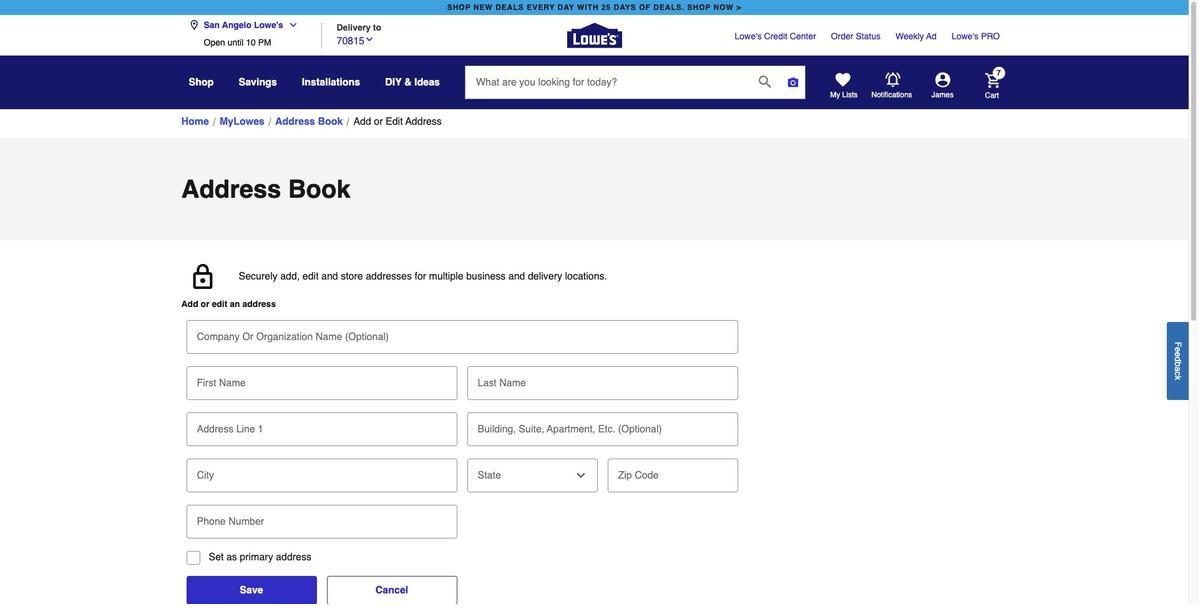 Task type: vqa. For each thing, say whether or not it's contained in the screenshot.
the Book
yes



Task type: locate. For each thing, give the bounding box(es) containing it.
City text field
[[191, 459, 452, 486]]

edit left an
[[212, 299, 227, 309]]

phone number
[[197, 516, 264, 527]]

e up the b
[[1173, 352, 1183, 357]]

ideas
[[414, 77, 440, 88]]

san
[[204, 20, 220, 30]]

etc.
[[598, 424, 616, 435]]

address right primary
[[276, 552, 311, 563]]

1 horizontal spatial add
[[354, 116, 371, 127]]

1 horizontal spatial lowe's
[[735, 31, 762, 41]]

or inside button
[[374, 116, 383, 127]]

shop button
[[189, 71, 214, 94]]

lowe's left credit
[[735, 31, 762, 41]]

save button
[[186, 576, 317, 604]]

c
[[1173, 371, 1183, 376]]

search image
[[759, 75, 771, 88]]

business
[[466, 271, 506, 282]]

add for add or edit address
[[354, 116, 371, 127]]

lowe's pro link
[[952, 30, 1000, 42]]

lowe's home improvement notification center image
[[885, 72, 900, 87]]

lowe's credit center link
[[735, 30, 816, 42]]

book inside 'link'
[[318, 116, 343, 127]]

1 vertical spatial (optional)
[[618, 424, 662, 435]]

0 horizontal spatial (optional)
[[345, 331, 389, 343]]

first
[[197, 378, 216, 389]]

cancel button
[[327, 576, 457, 604]]

0 vertical spatial or
[[374, 116, 383, 127]]

1 vertical spatial edit
[[212, 299, 227, 309]]

name right first
[[219, 378, 246, 389]]

0 vertical spatial add
[[354, 116, 371, 127]]

1 horizontal spatial edit
[[303, 271, 319, 282]]

1 and from the left
[[321, 271, 338, 282]]

weekly
[[896, 31, 924, 41]]

0 vertical spatial address book
[[275, 116, 343, 127]]

name up first name text box
[[316, 331, 342, 343]]

savings
[[239, 77, 277, 88]]

credit
[[764, 31, 788, 41]]

add left the edit
[[354, 116, 371, 127]]

shop new deals every day with 25 days of deals. shop now >
[[447, 3, 742, 12]]

1 horizontal spatial name
[[316, 331, 342, 343]]

0 horizontal spatial name
[[219, 378, 246, 389]]

name right last
[[499, 378, 526, 389]]

add
[[354, 116, 371, 127], [181, 299, 198, 309]]

with
[[577, 3, 599, 12]]

add inside button
[[354, 116, 371, 127]]

james
[[932, 91, 954, 99]]

save
[[240, 585, 263, 596]]

open until 10 pm
[[204, 37, 271, 47]]

lowe's
[[254, 20, 283, 30], [735, 31, 762, 41], [952, 31, 979, 41]]

Address Line 1 text field
[[191, 413, 452, 440]]

line
[[236, 424, 255, 435]]

e up d
[[1173, 347, 1183, 352]]

0 horizontal spatial shop
[[447, 3, 471, 12]]

open
[[204, 37, 225, 47]]

name
[[316, 331, 342, 343], [219, 378, 246, 389], [499, 378, 526, 389]]

and left store
[[321, 271, 338, 282]]

0 horizontal spatial edit
[[212, 299, 227, 309]]

edit
[[303, 271, 319, 282], [212, 299, 227, 309]]

deals.
[[654, 3, 685, 12]]

notifications
[[872, 91, 913, 99]]

or
[[374, 116, 383, 127], [201, 299, 209, 309]]

address
[[243, 299, 276, 309], [276, 552, 311, 563]]

chevron down image
[[283, 20, 298, 30]]

my
[[830, 91, 840, 99]]

and left delivery
[[509, 271, 525, 282]]

0 horizontal spatial add
[[181, 299, 198, 309]]

san angelo lowe's
[[204, 20, 283, 30]]

add up company
[[181, 299, 198, 309]]

building, suite, apartment, etc. (optional)
[[478, 424, 662, 435]]

2 horizontal spatial lowe's
[[952, 31, 979, 41]]

addresses
[[366, 271, 412, 282]]

0 vertical spatial (optional)
[[345, 331, 389, 343]]

1 vertical spatial add
[[181, 299, 198, 309]]

70815 button
[[337, 32, 375, 48]]

day
[[558, 3, 575, 12]]

primary
[[240, 552, 273, 563]]

1 vertical spatial or
[[201, 299, 209, 309]]

shop left the now
[[688, 3, 711, 12]]

weekly ad link
[[896, 30, 937, 42]]

(optional)
[[345, 331, 389, 343], [618, 424, 662, 435]]

0 horizontal spatial lowe's
[[254, 20, 283, 30]]

first name
[[197, 378, 246, 389]]

or left an
[[201, 299, 209, 309]]

address book
[[275, 116, 343, 127], [181, 175, 351, 203]]

company
[[197, 331, 240, 343]]

1 shop from the left
[[447, 3, 471, 12]]

0 horizontal spatial and
[[321, 271, 338, 282]]

edit right add,
[[303, 271, 319, 282]]

1 vertical spatial address book
[[181, 175, 351, 203]]

1 horizontal spatial or
[[374, 116, 383, 127]]

address inside 'link'
[[275, 116, 315, 127]]

1 horizontal spatial and
[[509, 271, 525, 282]]

0 vertical spatial book
[[318, 116, 343, 127]]

home link
[[181, 114, 209, 129]]

angelo
[[222, 20, 252, 30]]

1 horizontal spatial shop
[[688, 3, 711, 12]]

status
[[856, 31, 881, 41]]

a
[[1173, 366, 1183, 371]]

70815
[[337, 35, 365, 47]]

lowe's for lowe's credit center
[[735, 31, 762, 41]]

1 horizontal spatial (optional)
[[618, 424, 662, 435]]

Phone Number text field
[[191, 505, 452, 532]]

to
[[373, 22, 381, 32]]

lowe's for lowe's pro
[[952, 31, 979, 41]]

shop left new at the left of page
[[447, 3, 471, 12]]

my lists
[[830, 91, 858, 99]]

7
[[997, 69, 1001, 78]]

pm
[[258, 37, 271, 47]]

address right an
[[243, 299, 276, 309]]

lowe's left pro
[[952, 31, 979, 41]]

Last Name text field
[[472, 366, 733, 394]]

and
[[321, 271, 338, 282], [509, 271, 525, 282]]

add or edit address
[[354, 116, 442, 127]]

shop new deals every day with 25 days of deals. shop now > link
[[445, 0, 744, 15]]

shop
[[447, 3, 471, 12], [688, 3, 711, 12]]

lowe's up pm
[[254, 20, 283, 30]]

2 shop from the left
[[688, 3, 711, 12]]

savings button
[[239, 71, 277, 94]]

None search field
[[465, 66, 806, 110]]

lowe's home improvement lists image
[[835, 72, 850, 87]]

0 vertical spatial edit
[[303, 271, 319, 282]]

2 horizontal spatial name
[[499, 378, 526, 389]]

lowe's pro
[[952, 31, 1000, 41]]

store
[[341, 271, 363, 282]]

0 horizontal spatial or
[[201, 299, 209, 309]]

ad
[[927, 31, 937, 41]]

zip code
[[618, 470, 659, 481]]

(optional) for company or organization name (optional)
[[345, 331, 389, 343]]

mylowes link
[[220, 114, 265, 129]]

cancel
[[376, 585, 408, 596]]

or left the edit
[[374, 116, 383, 127]]

f e e d b a c k button
[[1167, 322, 1189, 400]]



Task type: describe. For each thing, give the bounding box(es) containing it.
10
[[246, 37, 256, 47]]

new
[[474, 3, 493, 12]]

shop
[[189, 77, 214, 88]]

edit
[[386, 116, 403, 127]]

chevron down image
[[365, 34, 375, 44]]

f
[[1173, 342, 1183, 347]]

my lists link
[[830, 72, 858, 100]]

or for edit
[[374, 116, 383, 127]]

0 vertical spatial address
[[243, 299, 276, 309]]

diy
[[385, 77, 402, 88]]

building,
[[478, 424, 516, 435]]

code
[[635, 470, 659, 481]]

last name
[[478, 378, 526, 389]]

zip
[[618, 470, 632, 481]]

order status link
[[831, 30, 881, 42]]

address book link
[[275, 114, 343, 129]]

set as primary address
[[209, 552, 311, 563]]

phone
[[197, 516, 226, 527]]

2 e from the top
[[1173, 352, 1183, 357]]

Company Or Organization Name (Optional) text field
[[191, 320, 733, 348]]

name for last name
[[499, 378, 526, 389]]

k
[[1173, 376, 1183, 380]]

order
[[831, 31, 854, 41]]

1 e from the top
[[1173, 347, 1183, 352]]

2 and from the left
[[509, 271, 525, 282]]

edit for and
[[303, 271, 319, 282]]

multiple
[[429, 271, 464, 282]]

as
[[227, 552, 237, 563]]

an
[[230, 299, 240, 309]]

company or organization name (optional)
[[197, 331, 389, 343]]

add for add or edit an address
[[181, 299, 198, 309]]

delivery
[[337, 22, 371, 32]]

diy & ideas
[[385, 77, 440, 88]]

last
[[478, 378, 497, 389]]

25
[[602, 3, 611, 12]]

Zip Code text field
[[613, 459, 733, 486]]

organization
[[256, 331, 313, 343]]

installations
[[302, 77, 360, 88]]

james button
[[913, 72, 973, 100]]

Search Query text field
[[466, 66, 749, 99]]

address inside button
[[405, 116, 442, 127]]

mylowes
[[220, 116, 265, 127]]

>
[[737, 3, 742, 12]]

order status
[[831, 31, 881, 41]]

lowe's credit center
[[735, 31, 816, 41]]

san angelo lowe's button
[[189, 12, 303, 37]]

name for first name
[[219, 378, 246, 389]]

lists
[[843, 91, 858, 99]]

1 vertical spatial book
[[288, 175, 351, 203]]

now
[[714, 3, 734, 12]]

&
[[405, 77, 412, 88]]

deals
[[496, 3, 524, 12]]

(optional) for building, suite, apartment, etc. (optional)
[[618, 424, 662, 435]]

suite,
[[519, 424, 544, 435]]

every
[[527, 3, 555, 12]]

address book main content
[[0, 109, 1189, 604]]

weekly ad
[[896, 31, 937, 41]]

number
[[229, 516, 264, 527]]

apartment,
[[547, 424, 596, 435]]

lowe's inside button
[[254, 20, 283, 30]]

d
[[1173, 357, 1183, 362]]

edit for an
[[212, 299, 227, 309]]

diy & ideas button
[[385, 71, 440, 94]]

1 vertical spatial address
[[276, 552, 311, 563]]

for
[[415, 271, 426, 282]]

camera image
[[787, 76, 800, 89]]

or
[[242, 331, 254, 343]]

until
[[228, 37, 244, 47]]

f e e d b a c k
[[1173, 342, 1183, 380]]

lowe's home improvement cart image
[[985, 73, 1000, 88]]

installations button
[[302, 71, 360, 94]]

b
[[1173, 362, 1183, 366]]

lowe's home improvement logo image
[[567, 8, 622, 63]]

center
[[790, 31, 816, 41]]

delivery
[[528, 271, 562, 282]]

First Name text field
[[191, 366, 452, 394]]

Building, Suite, Apartment, Etc. (Optional) text field
[[472, 413, 733, 440]]

1
[[258, 424, 264, 435]]

securely
[[239, 271, 278, 282]]

locations.
[[565, 271, 607, 282]]

home
[[181, 116, 209, 127]]

city
[[197, 470, 214, 481]]

of
[[639, 3, 651, 12]]

set
[[209, 552, 224, 563]]

days
[[614, 3, 637, 12]]

pro
[[981, 31, 1000, 41]]

or for edit
[[201, 299, 209, 309]]

location image
[[189, 20, 199, 30]]



